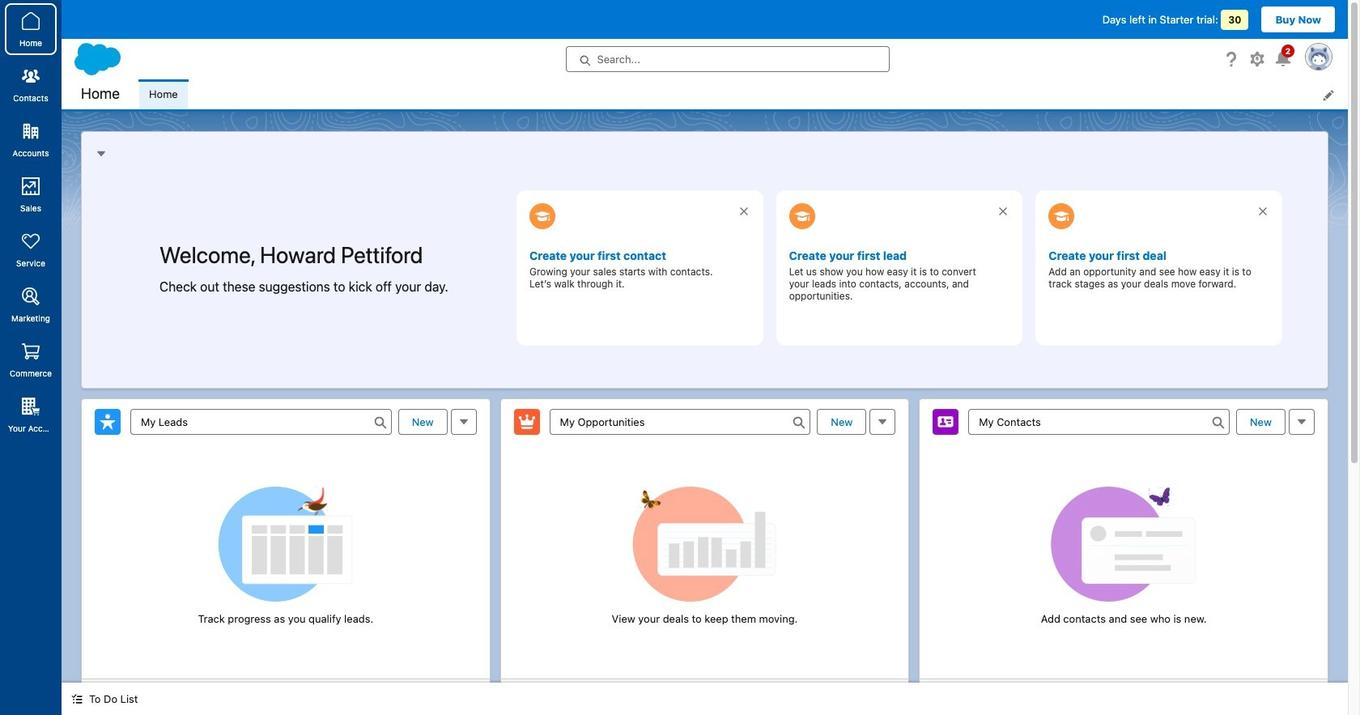 Task type: locate. For each thing, give the bounding box(es) containing it.
Select an Option text field
[[130, 409, 392, 435], [550, 409, 811, 435]]

1 select an option text field from the left
[[130, 409, 392, 435]]

1 horizontal spatial select an option text field
[[550, 409, 811, 435]]

Select an Option text field
[[969, 409, 1231, 435]]

list
[[139, 79, 1349, 109]]

2 select an option text field from the left
[[550, 409, 811, 435]]

0 horizontal spatial select an option text field
[[130, 409, 392, 435]]

text default image
[[71, 694, 83, 705]]



